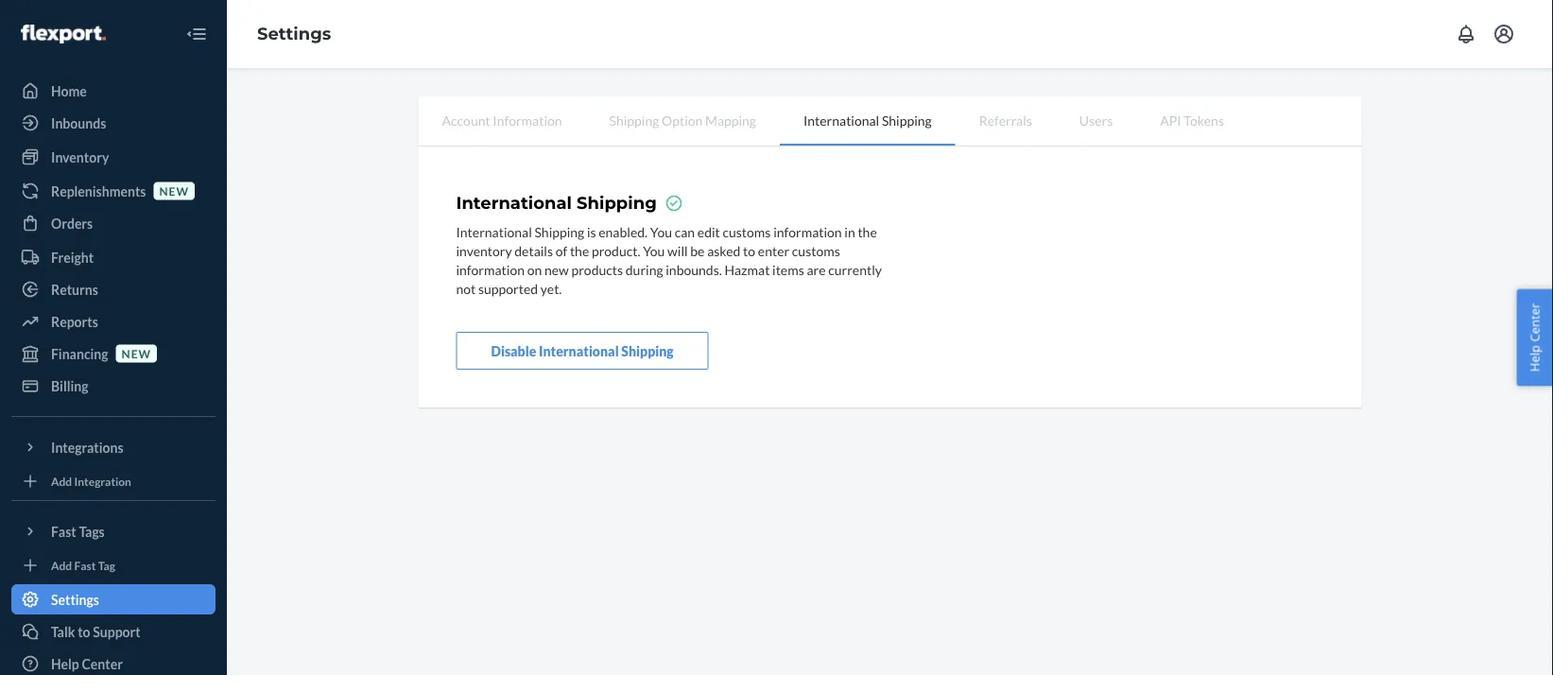 Task type: locate. For each thing, give the bounding box(es) containing it.
0 vertical spatial center
[[1527, 303, 1544, 342]]

0 vertical spatial settings link
[[257, 23, 331, 44]]

0 vertical spatial to
[[743, 242, 756, 258]]

0 vertical spatial new
[[159, 184, 189, 198]]

shipping option mapping
[[609, 112, 756, 128]]

tab list containing account information
[[418, 96, 1362, 147]]

0 vertical spatial information
[[774, 223, 842, 240]]

on
[[527, 261, 542, 277]]

1 vertical spatial you
[[643, 242, 665, 258]]

0 horizontal spatial information
[[456, 261, 525, 277]]

asked
[[707, 242, 741, 258]]

0 horizontal spatial center
[[82, 656, 123, 672]]

add left integration
[[51, 474, 72, 488]]

the right in
[[858, 223, 877, 240]]

1 horizontal spatial international shipping
[[804, 112, 932, 128]]

customs up are
[[792, 242, 840, 258]]

the
[[858, 223, 877, 240], [570, 242, 589, 258]]

items
[[773, 261, 804, 277]]

is
[[587, 223, 596, 240]]

add down the fast tags
[[51, 558, 72, 572]]

add
[[51, 474, 72, 488], [51, 558, 72, 572]]

information down inventory
[[456, 261, 525, 277]]

you up during
[[643, 242, 665, 258]]

new down of
[[545, 261, 569, 277]]

fast
[[51, 523, 76, 539], [74, 558, 96, 572]]

integration
[[74, 474, 131, 488]]

information up are
[[774, 223, 842, 240]]

1 horizontal spatial to
[[743, 242, 756, 258]]

fast left tag
[[74, 558, 96, 572]]

0 horizontal spatial international shipping
[[456, 192, 657, 213]]

customs
[[723, 223, 771, 240], [792, 242, 840, 258]]

financing
[[51, 346, 108, 362]]

new up orders 'link'
[[159, 184, 189, 198]]

1 horizontal spatial new
[[159, 184, 189, 198]]

2 add from the top
[[51, 558, 72, 572]]

details
[[515, 242, 553, 258]]

billing
[[51, 378, 88, 394]]

new down the reports link at the left of the page
[[122, 346, 151, 360]]

replenishments
[[51, 183, 146, 199]]

integrations button
[[11, 432, 216, 462]]

0 vertical spatial help center
[[1527, 303, 1544, 372]]

0 vertical spatial customs
[[723, 223, 771, 240]]

talk
[[51, 624, 75, 640]]

inventory
[[456, 242, 512, 258]]

orders
[[51, 215, 93, 231]]

help
[[1527, 345, 1544, 372], [51, 656, 79, 672]]

0 horizontal spatial settings link
[[11, 584, 216, 615]]

inbounds.
[[666, 261, 722, 277]]

0 vertical spatial international shipping
[[804, 112, 932, 128]]

2 vertical spatial new
[[122, 346, 151, 360]]

international shipping
[[804, 112, 932, 128], [456, 192, 657, 213]]

you
[[650, 223, 672, 240], [643, 242, 665, 258]]

tag
[[98, 558, 115, 572]]

help center inside button
[[1527, 303, 1544, 372]]

1 vertical spatial information
[[456, 261, 525, 277]]

the right of
[[570, 242, 589, 258]]

currently
[[829, 261, 882, 277]]

information
[[774, 223, 842, 240], [456, 261, 525, 277]]

fast left the tags
[[51, 523, 76, 539]]

0 horizontal spatial help
[[51, 656, 79, 672]]

2 horizontal spatial new
[[545, 261, 569, 277]]

1 horizontal spatial center
[[1527, 303, 1544, 342]]

1 vertical spatial new
[[545, 261, 569, 277]]

option
[[662, 112, 703, 128]]

tab list
[[418, 96, 1362, 147]]

account information tab
[[418, 96, 586, 144]]

orders link
[[11, 208, 216, 238]]

1 vertical spatial help center
[[51, 656, 123, 672]]

0 horizontal spatial settings
[[51, 591, 99, 608]]

new
[[159, 184, 189, 198], [545, 261, 569, 277], [122, 346, 151, 360]]

reports link
[[11, 306, 216, 337]]

help inside button
[[1527, 345, 1544, 372]]

settings link
[[257, 23, 331, 44], [11, 584, 216, 615]]

you left can
[[650, 223, 672, 240]]

1 vertical spatial international shipping
[[456, 192, 657, 213]]

add for add fast tag
[[51, 558, 72, 572]]

shipping inside international shipping is enabled. you can edit customs information in the inventory details of the product. you will be asked to enter customs information on new products during inbounds. hazmat items are currently not supported yet.
[[535, 223, 585, 240]]

customs up asked
[[723, 223, 771, 240]]

help center
[[1527, 303, 1544, 372], [51, 656, 123, 672]]

1 horizontal spatial settings link
[[257, 23, 331, 44]]

0 horizontal spatial the
[[570, 242, 589, 258]]

0 vertical spatial help
[[1527, 345, 1544, 372]]

help center button
[[1517, 289, 1554, 386]]

shipping
[[609, 112, 659, 128], [882, 112, 932, 128], [577, 192, 657, 213], [535, 223, 585, 240], [622, 343, 674, 359]]

1 vertical spatial customs
[[792, 242, 840, 258]]

information
[[493, 112, 562, 128]]

enabled.
[[599, 223, 648, 240]]

talk to support button
[[11, 617, 216, 647]]

mapping
[[705, 112, 756, 128]]

1 horizontal spatial settings
[[257, 23, 331, 44]]

0 horizontal spatial to
[[78, 624, 90, 640]]

not
[[456, 280, 476, 296]]

support
[[93, 624, 141, 640]]

settings
[[257, 23, 331, 44], [51, 591, 99, 608]]

1 add from the top
[[51, 474, 72, 488]]

center
[[1527, 303, 1544, 342], [82, 656, 123, 672]]

1 vertical spatial settings link
[[11, 584, 216, 615]]

flexport logo image
[[21, 25, 106, 43]]

international inside button
[[539, 343, 619, 359]]

to
[[743, 242, 756, 258], [78, 624, 90, 640]]

international
[[804, 112, 880, 128], [456, 192, 572, 213], [456, 223, 532, 240], [539, 343, 619, 359]]

disable
[[491, 343, 536, 359]]

0 vertical spatial the
[[858, 223, 877, 240]]

to up the hazmat
[[743, 242, 756, 258]]

0 vertical spatial settings
[[257, 23, 331, 44]]

to right the talk
[[78, 624, 90, 640]]

to inside button
[[78, 624, 90, 640]]

products
[[572, 261, 623, 277]]

0 vertical spatial add
[[51, 474, 72, 488]]

1 horizontal spatial the
[[858, 223, 877, 240]]

api
[[1160, 112, 1182, 128]]

international inside international shipping is enabled. you can edit customs information in the inventory details of the product. you will be asked to enter customs information on new products during inbounds. hazmat items are currently not supported yet.
[[456, 223, 532, 240]]

home link
[[11, 76, 216, 106]]

1 horizontal spatial help center
[[1527, 303, 1544, 372]]

center inside help center link
[[82, 656, 123, 672]]

inbounds
[[51, 115, 106, 131]]

1 vertical spatial center
[[82, 656, 123, 672]]

0 vertical spatial fast
[[51, 523, 76, 539]]

0 horizontal spatial new
[[122, 346, 151, 360]]

1 horizontal spatial help
[[1527, 345, 1544, 372]]

1 vertical spatial to
[[78, 624, 90, 640]]

1 vertical spatial add
[[51, 558, 72, 572]]

new inside international shipping is enabled. you can edit customs information in the inventory details of the product. you will be asked to enter customs information on new products during inbounds. hazmat items are currently not supported yet.
[[545, 261, 569, 277]]

in
[[845, 223, 855, 240]]

returns link
[[11, 274, 216, 304]]

users tab
[[1056, 96, 1137, 144]]

new for financing
[[122, 346, 151, 360]]



Task type: vqa. For each thing, say whether or not it's contained in the screenshot.
FEFO associated with (all
no



Task type: describe. For each thing, give the bounding box(es) containing it.
be
[[691, 242, 705, 258]]

0 vertical spatial you
[[650, 223, 672, 240]]

of
[[556, 242, 568, 258]]

tokens
[[1184, 112, 1224, 128]]

enter
[[758, 242, 790, 258]]

billing link
[[11, 371, 216, 401]]

center inside help center button
[[1527, 303, 1544, 342]]

inventory
[[51, 149, 109, 165]]

1 vertical spatial settings
[[51, 591, 99, 608]]

api tokens
[[1160, 112, 1224, 128]]

fast inside dropdown button
[[51, 523, 76, 539]]

close navigation image
[[185, 23, 208, 45]]

can
[[675, 223, 695, 240]]

are
[[807, 261, 826, 277]]

referrals tab
[[956, 96, 1056, 144]]

1 vertical spatial fast
[[74, 558, 96, 572]]

during
[[626, 261, 663, 277]]

1 vertical spatial help
[[51, 656, 79, 672]]

add for add integration
[[51, 474, 72, 488]]

supported
[[478, 280, 538, 296]]

integrations
[[51, 439, 123, 455]]

0 horizontal spatial customs
[[723, 223, 771, 240]]

new for replenishments
[[159, 184, 189, 198]]

account information
[[442, 112, 562, 128]]

talk to support
[[51, 624, 141, 640]]

reports
[[51, 313, 98, 330]]

international shipping tab
[[780, 96, 956, 146]]

1 horizontal spatial information
[[774, 223, 842, 240]]

product.
[[592, 242, 641, 258]]

returns
[[51, 281, 98, 297]]

disable international shipping
[[491, 343, 674, 359]]

home
[[51, 83, 87, 99]]

edit
[[698, 223, 720, 240]]

to inside international shipping is enabled. you can edit customs information in the inventory details of the product. you will be asked to enter customs information on new products during inbounds. hazmat items are currently not supported yet.
[[743, 242, 756, 258]]

referrals
[[979, 112, 1032, 128]]

tags
[[79, 523, 105, 539]]

users
[[1080, 112, 1113, 128]]

inventory link
[[11, 142, 216, 172]]

shipping option mapping tab
[[586, 96, 780, 144]]

fast tags
[[51, 523, 105, 539]]

add fast tag link
[[11, 554, 216, 577]]

international inside tab
[[804, 112, 880, 128]]

1 horizontal spatial customs
[[792, 242, 840, 258]]

api tokens tab
[[1137, 96, 1248, 144]]

hazmat
[[725, 261, 770, 277]]

fast tags button
[[11, 516, 216, 547]]

international shipping inside tab
[[804, 112, 932, 128]]

0 horizontal spatial help center
[[51, 656, 123, 672]]

account
[[442, 112, 490, 128]]

add fast tag
[[51, 558, 115, 572]]

open account menu image
[[1493, 23, 1516, 45]]

open notifications image
[[1455, 23, 1478, 45]]

inbounds link
[[11, 108, 216, 138]]

disable international shipping button
[[456, 332, 709, 370]]

add integration link
[[11, 470, 216, 493]]

yet.
[[541, 280, 562, 296]]

help center link
[[11, 649, 216, 675]]

add integration
[[51, 474, 131, 488]]

freight link
[[11, 242, 216, 272]]

shipping inside button
[[622, 343, 674, 359]]

international shipping is enabled. you can edit customs information in the inventory details of the product. you will be asked to enter customs information on new products during inbounds. hazmat items are currently not supported yet.
[[456, 223, 882, 296]]

will
[[668, 242, 688, 258]]

freight
[[51, 249, 94, 265]]

1 vertical spatial the
[[570, 242, 589, 258]]



